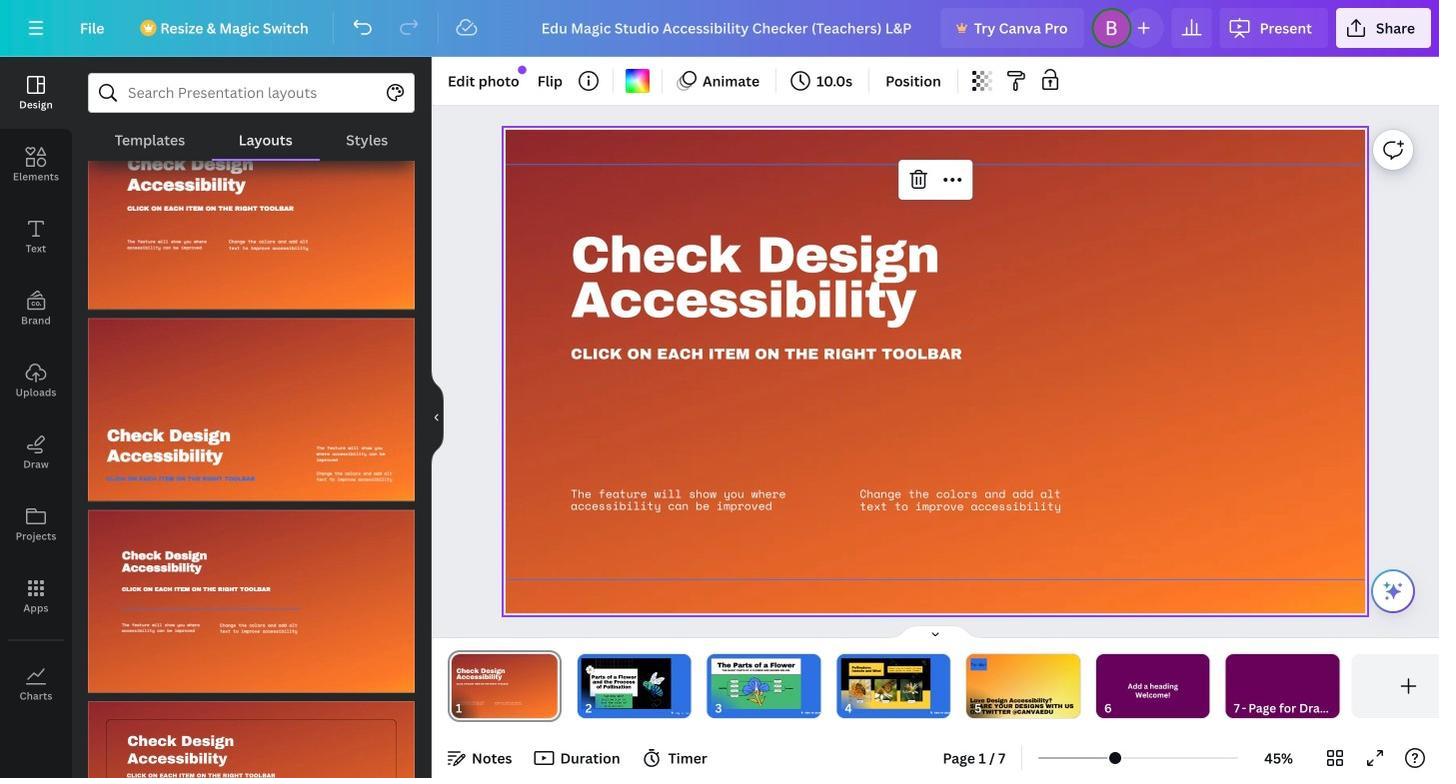 Task type: vqa. For each thing, say whether or not it's contained in the screenshot.
Input field to search for apps search box
no



Task type: locate. For each thing, give the bounding box(es) containing it.
main menu bar
[[0, 0, 1439, 57]]

hide image
[[431, 370, 444, 466]]



Task type: describe. For each thing, give the bounding box(es) containing it.
Search Presentation layouts search field
[[128, 74, 375, 112]]

Page title text field
[[471, 699, 479, 719]]

no colour image
[[626, 69, 650, 93]]

canva assistant image
[[1381, 580, 1405, 604]]

page 1 image
[[448, 655, 561, 719]]

Design title text field
[[525, 8, 933, 48]]

side panel tab list
[[0, 57, 72, 721]]

hide pages image
[[887, 625, 983, 641]]



